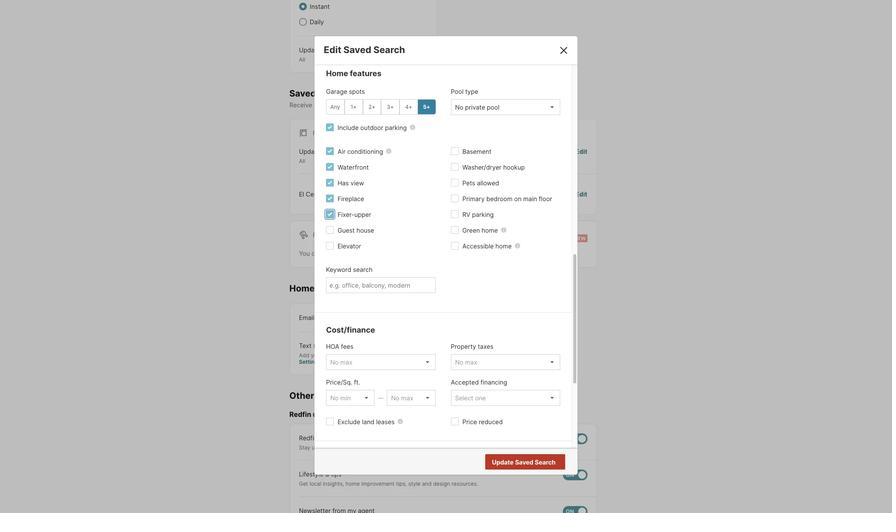 Task type: describe. For each thing, give the bounding box(es) containing it.
for rent
[[313, 231, 343, 239]]

update inside button
[[492, 458, 514, 466]]

hoa fees
[[326, 343, 354, 350]]

edit saved search dialog
[[315, 36, 578, 513]]

guest house
[[338, 226, 374, 234]]

garage
[[326, 88, 347, 95]]

type
[[465, 88, 478, 95]]

tours
[[317, 283, 340, 294]]

fireplace
[[338, 195, 364, 203]]

on inside edit saved search dialog
[[514, 195, 522, 203]]

tools
[[369, 444, 382, 451]]

0 horizontal spatial parking
[[385, 124, 407, 131]]

while
[[393, 250, 408, 257]]

option group inside edit saved search dialog
[[326, 99, 436, 115]]

leases
[[376, 418, 395, 426]]

2 horizontal spatial and
[[487, 444, 496, 451]]

floor
[[539, 195, 552, 203]]

filters.
[[464, 101, 482, 109]]

timely
[[314, 101, 332, 109]]

results
[[535, 459, 555, 466]]

1 vertical spatial your
[[311, 352, 322, 358]]

no results
[[525, 459, 555, 466]]

edit saved search element
[[324, 44, 550, 55]]

can
[[312, 250, 322, 257]]

other
[[289, 390, 314, 401]]

pool type
[[451, 88, 478, 95]]

lifestyle
[[299, 471, 324, 478]]

Any radio
[[326, 99, 345, 115]]

search for update saved search
[[535, 458, 556, 466]]

phone
[[324, 352, 340, 358]]

rent
[[327, 231, 343, 239]]

hookup
[[503, 163, 525, 171]]

1
[[342, 190, 345, 198]]

redfin updates
[[289, 411, 341, 419]]

search inside saved searches receive timely notifications based on your preferred search filters.
[[443, 101, 462, 109]]

create
[[324, 250, 342, 257]]

any
[[331, 104, 340, 110]]

home for home features
[[326, 69, 348, 78]]

with
[[520, 444, 531, 451]]

design
[[433, 481, 450, 487]]

receive
[[289, 101, 312, 109]]

on for news
[[339, 444, 346, 451]]

exclude land leases
[[338, 418, 395, 426]]

el
[[299, 190, 304, 198]]

resources.
[[452, 481, 478, 487]]

list box for property taxes
[[451, 354, 561, 370]]

edit for update types
[[576, 148, 588, 156]]

washer/dryer
[[463, 163, 502, 171]]

(sms)
[[313, 342, 331, 350]]

price
[[463, 418, 477, 426]]

list box for hoa fees
[[326, 354, 436, 370]]

include
[[338, 124, 359, 131]]

an
[[532, 444, 538, 451]]

search for edit saved search
[[374, 44, 405, 55]]

sell
[[455, 444, 463, 451]]

hoa
[[326, 343, 339, 350]]

price reduced
[[463, 418, 503, 426]]

1 horizontal spatial parking
[[472, 211, 494, 218]]

for sale
[[313, 129, 342, 137]]

house
[[357, 226, 374, 234]]

waterfront
[[338, 163, 369, 171]]

upper
[[354, 211, 371, 218]]

green home
[[463, 226, 498, 234]]

date
[[327, 444, 338, 451]]

list box down ft.
[[326, 390, 375, 406]]

view
[[351, 179, 364, 187]]

price/sq. ft.
[[326, 378, 360, 386]]

account settings link
[[299, 352, 390, 365]]

2 types from the top
[[322, 148, 338, 156]]

outdoor
[[361, 124, 384, 131]]

your inside saved searches receive timely notifications based on your preferred search filters.
[[399, 101, 412, 109]]

saved inside button
[[515, 458, 534, 466]]

notifications
[[333, 101, 369, 109]]

2 all from the top
[[299, 158, 305, 164]]

primary bedroom on main floor
[[463, 195, 552, 203]]

3+ radio
[[381, 99, 400, 115]]

pets allowed
[[463, 179, 499, 187]]

home for home tours
[[289, 283, 315, 294]]

text (sms)
[[299, 342, 331, 350]]

elevator
[[338, 242, 361, 250]]

edit button for update types
[[576, 147, 588, 165]]

searching
[[410, 250, 438, 257]]

garage spots
[[326, 88, 365, 95]]

financing
[[481, 378, 507, 386]]

you
[[299, 250, 310, 257]]

home,
[[469, 444, 485, 451]]

redfin's
[[347, 444, 368, 451]]

2 update types all from the top
[[299, 148, 338, 164]]

connect
[[498, 444, 518, 451]]

keyword
[[326, 266, 351, 273]]

features
[[350, 69, 382, 78]]

edit button for no emails
[[576, 190, 588, 199]]

searches inside saved searches receive timely notifications based on your preferred search filters.
[[318, 88, 359, 99]]

improvement
[[362, 481, 395, 487]]

redfin for redfin updates
[[289, 411, 311, 419]]

Daily radio
[[299, 18, 307, 26]]

air
[[338, 148, 346, 155]]

home features
[[326, 69, 382, 78]]

add your phone number in
[[299, 352, 368, 358]]

saved up keyword search
[[344, 250, 362, 257]]

fixer-upper
[[338, 211, 371, 218]]

home for accessible home
[[496, 242, 512, 250]]

stay
[[299, 444, 310, 451]]

fixer-
[[338, 211, 354, 218]]

pool
[[451, 88, 464, 95]]

emails for no emails
[[526, 190, 545, 198]]

redfin for redfin news stay up to date on redfin's tools and features, how to buy or sell a home, and connect with an agent.
[[299, 434, 318, 442]]

news
[[319, 434, 335, 442]]

you can create saved searches while searching for rentals
[[299, 250, 469, 257]]



Task type: vqa. For each thing, say whether or not it's contained in the screenshot.
can
yes



Task type: locate. For each thing, give the bounding box(es) containing it.
1 vertical spatial search
[[535, 458, 556, 466]]

for for for sale
[[313, 129, 325, 137]]

0 vertical spatial update
[[299, 46, 321, 54]]

1 vertical spatial all
[[299, 158, 305, 164]]

0 horizontal spatial on
[[339, 444, 346, 451]]

0 vertical spatial emails
[[526, 190, 545, 198]]

list box for pool type
[[451, 99, 561, 115]]

allowed
[[477, 179, 499, 187]]

home right accessible
[[496, 242, 512, 250]]

0 vertical spatial on
[[390, 101, 398, 109]]

2 vertical spatial on
[[339, 444, 346, 451]]

0 vertical spatial update types all
[[299, 46, 338, 63]]

test
[[328, 190, 340, 198]]

exclude
[[338, 418, 361, 426]]

update types all down daily
[[299, 46, 338, 63]]

get
[[299, 481, 308, 487]]

accessible
[[463, 242, 494, 250]]

up
[[312, 444, 318, 451]]

1 vertical spatial no
[[525, 459, 533, 466]]

instant
[[310, 3, 330, 10]]

rv parking
[[463, 211, 494, 218]]

0 vertical spatial home
[[326, 69, 348, 78]]

bedroom
[[487, 195, 513, 203]]

0 horizontal spatial no
[[516, 190, 524, 198]]

no emails
[[516, 190, 545, 198]]

property taxes
[[451, 343, 494, 350]]

fees
[[341, 343, 354, 350]]

or
[[448, 444, 453, 451]]

1 horizontal spatial your
[[399, 101, 412, 109]]

list box up ft.
[[326, 354, 436, 370]]

Instant radio
[[299, 3, 307, 10]]

spots
[[349, 88, 365, 95]]

1 update types all from the top
[[299, 46, 338, 63]]

0 horizontal spatial search
[[374, 44, 405, 55]]

1 types from the top
[[322, 46, 338, 54]]

1 horizontal spatial to
[[430, 444, 435, 451]]

1 horizontal spatial home
[[326, 69, 348, 78]]

search
[[443, 101, 462, 109], [353, 266, 373, 273]]

and right style
[[422, 481, 432, 487]]

home right insights,
[[346, 481, 360, 487]]

0 vertical spatial redfin
[[289, 411, 311, 419]]

2 horizontal spatial on
[[514, 195, 522, 203]]

land
[[362, 418, 375, 426]]

1 horizontal spatial search
[[443, 101, 462, 109]]

update down connect
[[492, 458, 514, 466]]

1 vertical spatial redfin
[[299, 434, 318, 442]]

search down pool
[[443, 101, 462, 109]]

1 vertical spatial edit button
[[576, 190, 588, 199]]

your
[[399, 101, 412, 109], [311, 352, 322, 358]]

taxes
[[478, 343, 494, 350]]

None checkbox
[[563, 506, 588, 513]]

1 vertical spatial searches
[[364, 250, 391, 257]]

pets
[[463, 179, 475, 187]]

parking
[[385, 124, 407, 131], [472, 211, 494, 218]]

0 horizontal spatial searches
[[318, 88, 359, 99]]

list box for accepted financing
[[451, 390, 561, 406]]

all down the daily radio on the top left of the page
[[299, 56, 305, 63]]

edit inside dialog
[[324, 44, 342, 55]]

edit button
[[576, 147, 588, 165], [576, 190, 588, 199]]

2 to from the left
[[430, 444, 435, 451]]

update types all down for sale
[[299, 148, 338, 164]]

2+
[[369, 104, 376, 110]]

saved up home features
[[344, 44, 372, 55]]

guest
[[338, 226, 355, 234]]

list box down type
[[451, 99, 561, 115]]

and inside lifestyle & tips get local insights, home improvement tips, style and design resources.
[[422, 481, 432, 487]]

1 edit button from the top
[[576, 147, 588, 165]]

style
[[409, 481, 421, 487]]

1 vertical spatial home
[[496, 242, 512, 250]]

home
[[326, 69, 348, 78], [289, 283, 315, 294]]

on
[[390, 101, 398, 109], [514, 195, 522, 203], [339, 444, 346, 451]]

emails for other emails
[[316, 390, 345, 401]]

on left main on the right of the page
[[514, 195, 522, 203]]

on right date
[[339, 444, 346, 451]]

home for green home
[[482, 226, 498, 234]]

on right based
[[390, 101, 398, 109]]

for for for rent
[[313, 231, 325, 239]]

searches up any
[[318, 88, 359, 99]]

0 vertical spatial types
[[322, 46, 338, 54]]

1 vertical spatial parking
[[472, 211, 494, 218]]

redfin down other
[[289, 411, 311, 419]]

saved down 'with'
[[515, 458, 534, 466]]

no for no emails
[[516, 190, 524, 198]]

keyword search
[[326, 266, 373, 273]]

redfin inside redfin news stay up to date on redfin's tools and features, how to buy or sell a home, and connect with an agent.
[[299, 434, 318, 442]]

5+
[[423, 104, 430, 110]]

0 vertical spatial home
[[482, 226, 498, 234]]

option group
[[326, 99, 436, 115]]

update down for sale
[[299, 148, 321, 156]]

redfin news stay up to date on redfin's tools and features, how to buy or sell a home, and connect with an agent.
[[299, 434, 556, 451]]

search up e.g. office, balcony, modern text box
[[353, 266, 373, 273]]

list box
[[451, 99, 561, 115], [326, 354, 436, 370], [451, 354, 561, 370], [326, 390, 375, 406], [387, 390, 436, 406], [451, 390, 561, 406]]

list box down financing
[[451, 390, 561, 406]]

update down the daily radio on the top left of the page
[[299, 46, 321, 54]]

1 horizontal spatial emails
[[526, 190, 545, 198]]

0 vertical spatial parking
[[385, 124, 407, 131]]

no down 'with'
[[525, 459, 533, 466]]

your up settings
[[311, 352, 322, 358]]

1 horizontal spatial searches
[[364, 250, 391, 257]]

1+ radio
[[345, 99, 363, 115]]

home inside edit saved search dialog
[[326, 69, 348, 78]]

search up features
[[374, 44, 405, 55]]

searches left while
[[364, 250, 391, 257]]

accepted financing
[[451, 378, 507, 386]]

home
[[482, 226, 498, 234], [496, 242, 512, 250], [346, 481, 360, 487]]

update saved search
[[492, 458, 556, 466]]

2 vertical spatial edit
[[576, 190, 588, 198]]

to right 'up'
[[320, 444, 325, 451]]

0 vertical spatial edit
[[324, 44, 342, 55]]

update types all
[[299, 46, 338, 63], [299, 148, 338, 164]]

no inside button
[[525, 459, 533, 466]]

search
[[374, 44, 405, 55], [535, 458, 556, 466]]

el cerrito test 1
[[299, 190, 345, 198]]

—
[[378, 395, 384, 401]]

rentals
[[449, 250, 469, 257]]

account settings
[[299, 352, 390, 365]]

None checkbox
[[563, 433, 588, 444], [563, 470, 588, 481], [563, 433, 588, 444], [563, 470, 588, 481]]

0 vertical spatial searches
[[318, 88, 359, 99]]

types down for sale
[[322, 148, 338, 156]]

1 vertical spatial on
[[514, 195, 522, 203]]

search inside dialog
[[353, 266, 373, 273]]

edit for no emails
[[576, 190, 588, 198]]

saved
[[344, 44, 372, 55], [289, 88, 316, 99], [344, 250, 362, 257], [515, 458, 534, 466]]

insights,
[[323, 481, 344, 487]]

main
[[523, 195, 537, 203]]

0 horizontal spatial and
[[383, 444, 393, 451]]

number
[[341, 352, 361, 358]]

0 horizontal spatial home
[[289, 283, 315, 294]]

saved inside saved searches receive timely notifications based on your preferred search filters.
[[289, 88, 316, 99]]

0 vertical spatial search
[[374, 44, 405, 55]]

home up the 'accessible home'
[[482, 226, 498, 234]]

saved searches receive timely notifications based on your preferred search filters.
[[289, 88, 482, 109]]

redfin up stay
[[299, 434, 318, 442]]

1 horizontal spatial no
[[525, 459, 533, 466]]

include outdoor parking
[[338, 124, 407, 131]]

all up el
[[299, 158, 305, 164]]

reduced
[[479, 418, 503, 426]]

1 vertical spatial search
[[353, 266, 373, 273]]

tips
[[331, 471, 342, 478]]

no results button
[[516, 455, 564, 470]]

home left tours
[[289, 283, 315, 294]]

0 horizontal spatial to
[[320, 444, 325, 451]]

on inside redfin news stay up to date on redfin's tools and features, how to buy or sell a home, and connect with an agent.
[[339, 444, 346, 451]]

no for no results
[[525, 459, 533, 466]]

search inside button
[[535, 458, 556, 466]]

1 vertical spatial types
[[322, 148, 338, 156]]

0 horizontal spatial search
[[353, 266, 373, 273]]

1+
[[351, 104, 357, 110]]

and right tools
[[383, 444, 393, 451]]

edit saved search
[[324, 44, 405, 55]]

for
[[440, 250, 448, 257]]

0 vertical spatial your
[[399, 101, 412, 109]]

primary
[[463, 195, 485, 203]]

0 vertical spatial no
[[516, 190, 524, 198]]

1 vertical spatial for
[[313, 231, 325, 239]]

5+ radio
[[418, 99, 436, 115]]

0 vertical spatial edit button
[[576, 147, 588, 165]]

parking down 3+ radio
[[385, 124, 407, 131]]

on inside saved searches receive timely notifications based on your preferred search filters.
[[390, 101, 398, 109]]

e.g. office, balcony, modern text field
[[330, 281, 432, 289]]

0 horizontal spatial your
[[311, 352, 322, 358]]

on for searches
[[390, 101, 398, 109]]

search down agent.
[[535, 458, 556, 466]]

2+ radio
[[363, 99, 381, 115]]

green
[[463, 226, 480, 234]]

updates
[[313, 411, 341, 419]]

1 all from the top
[[299, 56, 305, 63]]

0 vertical spatial all
[[299, 56, 305, 63]]

to left the buy
[[430, 444, 435, 451]]

tips,
[[396, 481, 407, 487]]

1 vertical spatial update types all
[[299, 148, 338, 164]]

0 vertical spatial search
[[443, 101, 462, 109]]

no right bedroom
[[516, 190, 524, 198]]

1 vertical spatial update
[[299, 148, 321, 156]]

based
[[371, 101, 389, 109]]

2 vertical spatial update
[[492, 458, 514, 466]]

for
[[313, 129, 325, 137], [313, 231, 325, 239]]

and right home,
[[487, 444, 496, 451]]

option group containing any
[[326, 99, 436, 115]]

home up garage
[[326, 69, 348, 78]]

4+ radio
[[400, 99, 418, 115]]

1 to from the left
[[320, 444, 325, 451]]

local
[[310, 481, 322, 487]]

air conditioning
[[338, 148, 383, 155]]

saved up receive
[[289, 88, 316, 99]]

types down daily
[[322, 46, 338, 54]]

list box right —
[[387, 390, 436, 406]]

rv
[[463, 211, 471, 218]]

1 horizontal spatial and
[[422, 481, 432, 487]]

2 vertical spatial home
[[346, 481, 360, 487]]

0 vertical spatial for
[[313, 129, 325, 137]]

for left rent
[[313, 231, 325, 239]]

1 for from the top
[[313, 129, 325, 137]]

types
[[322, 46, 338, 54], [322, 148, 338, 156]]

for left sale
[[313, 129, 325, 137]]

4+
[[405, 104, 412, 110]]

1 vertical spatial edit
[[576, 148, 588, 156]]

washer/dryer hookup
[[463, 163, 525, 171]]

home inside lifestyle & tips get local insights, home improvement tips, style and design resources.
[[346, 481, 360, 487]]

your right 3+
[[399, 101, 412, 109]]

property
[[451, 343, 476, 350]]

1 vertical spatial emails
[[316, 390, 345, 401]]

2 for from the top
[[313, 231, 325, 239]]

parking up green home
[[472, 211, 494, 218]]

settings
[[299, 359, 321, 365]]

cerrito
[[306, 190, 326, 198]]

update saved search button
[[485, 454, 566, 470]]

&
[[325, 471, 329, 478]]

2 edit button from the top
[[576, 190, 588, 199]]

features,
[[394, 444, 417, 451]]

how
[[418, 444, 429, 451]]

0 horizontal spatial emails
[[316, 390, 345, 401]]

list box up financing
[[451, 354, 561, 370]]

1 vertical spatial home
[[289, 283, 315, 294]]

1 horizontal spatial on
[[390, 101, 398, 109]]

1 horizontal spatial search
[[535, 458, 556, 466]]



